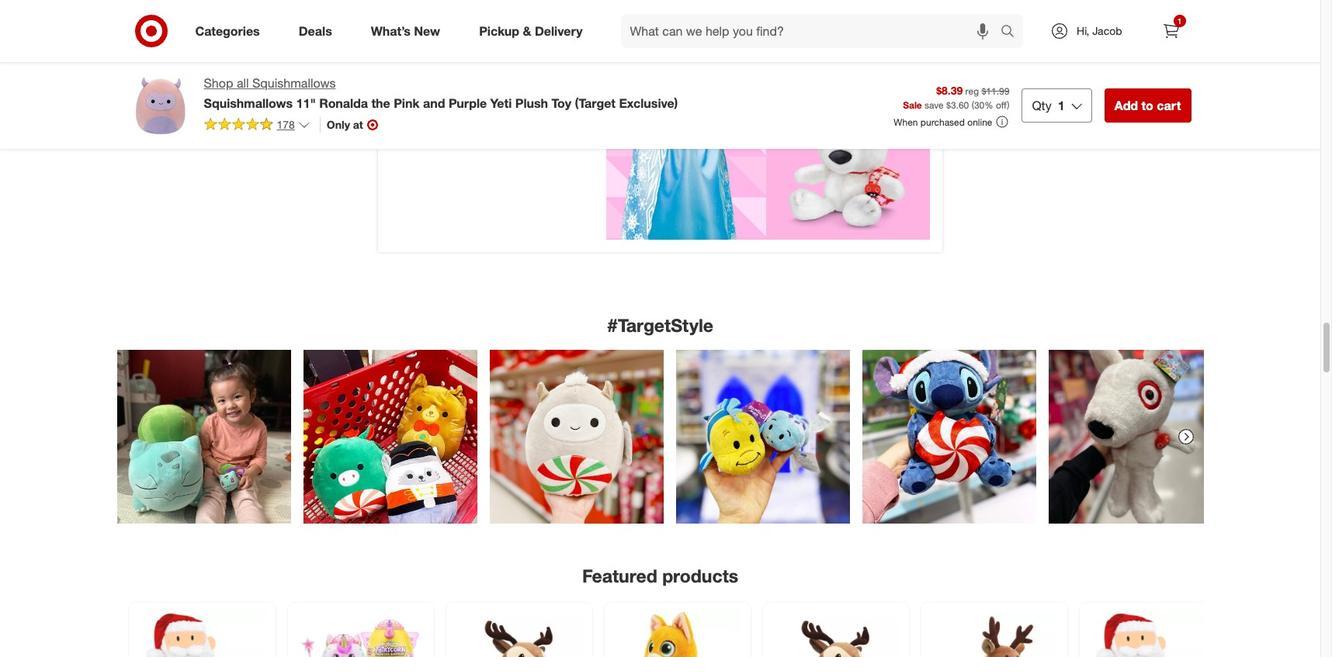 Task type: describe. For each thing, give the bounding box(es) containing it.
$
[[947, 100, 951, 111]]

&
[[523, 23, 531, 38]]

0 horizontal spatial 1
[[1058, 98, 1065, 113]]

toy
[[552, 95, 572, 111]]

plushible 14 inch randall the reindeer plush image
[[931, 613, 1058, 658]]

what's new
[[371, 23, 440, 38]]

plush
[[515, 95, 548, 111]]

yeti
[[490, 95, 512, 111]]

%
[[985, 100, 994, 111]]

rainbocorns fairycorn princess surprise plush by zuru image
[[297, 613, 424, 658]]

24 inch santa claus plush image
[[1089, 613, 1216, 658]]

3 user image by @ohtarget image from the left
[[862, 350, 1036, 524]]

shop
[[204, 75, 233, 91]]

add to cart
[[1115, 98, 1181, 113]]

deals link
[[286, 14, 352, 48]]

categories link
[[182, 14, 279, 48]]

pink
[[394, 95, 420, 111]]

$8.39
[[937, 84, 963, 97]]

user image by @allthethingsilove.yiyi image
[[1049, 350, 1223, 524]]

deals
[[299, 23, 332, 38]]

disney pixar lightyear robot companion sox plush image
[[614, 613, 741, 658]]

off
[[996, 100, 1007, 111]]

purchased
[[921, 116, 965, 128]]

pickup & delivery
[[479, 23, 583, 38]]

1 link
[[1154, 14, 1188, 48]]

at
[[353, 118, 363, 131]]

(target
[[575, 95, 616, 111]]

pickup & delivery link
[[466, 14, 602, 48]]

11"
[[296, 95, 316, 111]]

12 inch santa claus plush image
[[139, 613, 266, 658]]

#targetstyle
[[607, 315, 714, 337]]

online
[[968, 116, 993, 128]]

1 vertical spatial squishmallows
[[204, 95, 293, 111]]

categories
[[195, 23, 260, 38]]

image of squishmallows 11" ronalda the pink and purple yeti plush toy (target exclusive) image
[[129, 75, 191, 137]]

jacob
[[1093, 24, 1122, 37]]

plushible 14 inch ralphie the reindeer plush image
[[772, 613, 900, 658]]

)
[[1007, 100, 1010, 111]]

1 user image by @ohtarget image from the left
[[303, 350, 477, 524]]

reg
[[966, 85, 979, 97]]

only at
[[327, 118, 363, 131]]

all
[[237, 75, 249, 91]]

178 link
[[204, 117, 310, 135]]

search
[[994, 25, 1031, 40]]



Task type: locate. For each thing, give the bounding box(es) containing it.
new
[[414, 23, 440, 38]]

only
[[327, 118, 350, 131]]

featured products
[[582, 565, 739, 587]]

save
[[925, 100, 944, 111]]

what's
[[371, 23, 411, 38]]

2 user image by @ohtarget image from the left
[[676, 350, 850, 524]]

hi,
[[1077, 24, 1090, 37]]

3.60
[[951, 100, 969, 111]]

30
[[974, 100, 985, 111]]

$8.39 reg $11.99 sale save $ 3.60 ( 30 % off )
[[903, 84, 1010, 111]]

squishmallows up 11"
[[252, 75, 336, 91]]

add to cart button
[[1105, 89, 1192, 123]]

user image by @izzymallows image
[[490, 350, 664, 524]]

plushible 8 inch ralphie the reindeer plush image
[[455, 613, 583, 658]]

squishmallows
[[252, 75, 336, 91], [204, 95, 293, 111]]

what's new link
[[358, 14, 460, 48]]

qty 1
[[1032, 98, 1065, 113]]

1 right qty
[[1058, 98, 1065, 113]]

1 right jacob
[[1178, 16, 1182, 26]]

squishmallows down all
[[204, 95, 293, 111]]

add
[[1115, 98, 1138, 113]]

ronalda
[[319, 95, 368, 111]]

featured
[[582, 565, 658, 587]]

to
[[1142, 98, 1154, 113]]

hi, jacob
[[1077, 24, 1122, 37]]

sale
[[903, 100, 922, 111]]

1 horizontal spatial 1
[[1178, 16, 1182, 26]]

cart
[[1157, 98, 1181, 113]]

user image by @_catalinas.world image
[[117, 350, 291, 524]]

shop all squishmallows squishmallows 11" ronalda the pink and purple yeti plush toy (target exclusive)
[[204, 75, 678, 111]]

1 horizontal spatial user image by @ohtarget image
[[676, 350, 850, 524]]

exclusive)
[[619, 95, 678, 111]]

1 vertical spatial 1
[[1058, 98, 1065, 113]]

1
[[1178, 16, 1182, 26], [1058, 98, 1065, 113]]

search button
[[994, 14, 1031, 51]]

and
[[423, 95, 445, 111]]

user image by @ohtarget image
[[303, 350, 477, 524], [676, 350, 850, 524], [862, 350, 1036, 524]]

delivery
[[535, 23, 583, 38]]

products
[[662, 565, 739, 587]]

What can we help you find? suggestions appear below search field
[[621, 14, 1005, 48]]

0 horizontal spatial user image by @ohtarget image
[[303, 350, 477, 524]]

the
[[371, 95, 390, 111]]

0 vertical spatial squishmallows
[[252, 75, 336, 91]]

purple
[[449, 95, 487, 111]]

when
[[894, 116, 918, 128]]

2 horizontal spatial user image by @ohtarget image
[[862, 350, 1036, 524]]

pickup
[[479, 23, 520, 38]]

when purchased online
[[894, 116, 993, 128]]

qty
[[1032, 98, 1052, 113]]

(
[[972, 100, 974, 111]]

0 vertical spatial 1
[[1178, 16, 1182, 26]]

178
[[277, 118, 295, 131]]

once upon a happy playtime. image
[[606, 0, 930, 240]]

$11.99
[[982, 85, 1010, 97]]



Task type: vqa. For each thing, say whether or not it's contained in the screenshot.
right More
no



